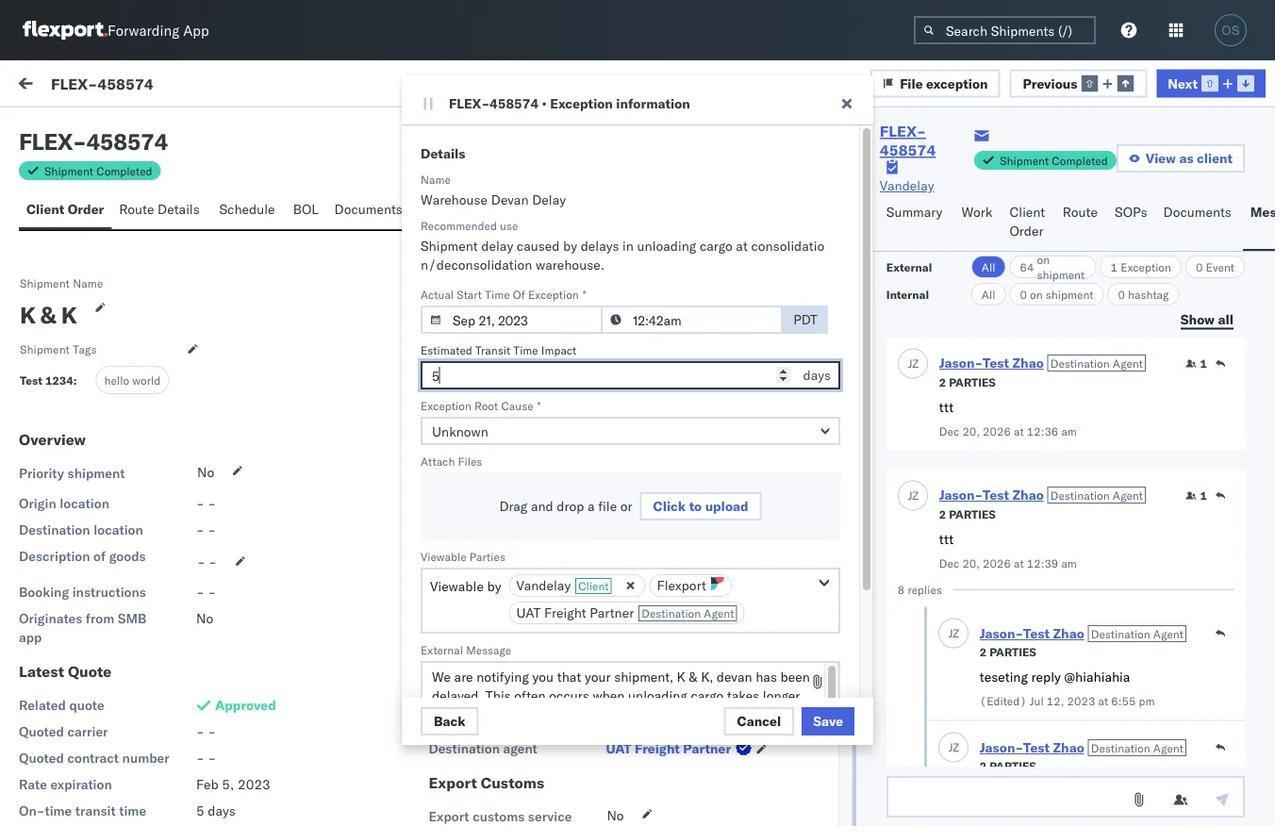 Task type: describe. For each thing, give the bounding box(es) containing it.
0 horizontal spatial shipment completed
[[44, 164, 153, 178]]

on for 0
[[1030, 287, 1043, 301]]

all
[[1219, 311, 1234, 327]]

shipper
[[429, 646, 477, 663]]

test up world
[[134, 289, 159, 306]]

test right of
[[134, 544, 159, 560]]

1 dec 17, 2026, 6:47 pm pst from the top
[[433, 474, 603, 491]]

attach files
[[421, 454, 483, 468]]

uat for uat freight partner destination agent
[[517, 605, 541, 621]]

destination up @hiahiahia
[[1091, 627, 1151, 641]]

shipment inside recommended use shipment delay caused by delays in unloading cargo at consolidatio n/deconsolidation warehouse.
[[421, 238, 478, 254]]

shipment tags
[[20, 342, 97, 356]]

jason-test zhao button down jul
[[980, 740, 1085, 756]]

MMM D, YYYY text field
[[421, 306, 603, 334]]

quote
[[69, 697, 104, 714]]

test right linjia
[[108, 746, 135, 763]]

bol
[[293, 201, 319, 217]]

view as client button
[[1117, 144, 1246, 173]]

attach
[[421, 454, 455, 468]]

of
[[513, 287, 525, 301]]

as
[[1180, 150, 1194, 167]]

dec 8, 2026, 6:38 pm pst
[[433, 729, 594, 745]]

delay
[[532, 192, 566, 208]]

destination down 6:55 at the right
[[1091, 741, 1151, 755]]

0 horizontal spatial completed
[[96, 164, 153, 178]]

2026, down nominated
[[484, 559, 521, 576]]

at inside ttt dec 20, 2026 at 12:36 am
[[1014, 425, 1024, 439]]

1234
[[45, 374, 73, 388]]

route for route
[[1063, 204, 1098, 220]]

export customs service
[[429, 809, 572, 825]]

exception up dates
[[421, 399, 472, 413]]

jason- up tags
[[92, 289, 134, 306]]

2 parties down (edited)
[[980, 760, 1037, 774]]

agent inside uat freight partner destination agent
[[704, 607, 734, 621]]

jason-test zhao destination agent for teseting reply @hiahiahia (edited)  jul 12, 2023 at 6:55 pm
[[980, 626, 1184, 642]]

0 vertical spatial details
[[421, 145, 466, 162]]

name inside name warehouse devan delay
[[421, 172, 451, 186]]

target delivery date
[[429, 495, 550, 512]]

upload document button
[[450, 126, 683, 155]]

jason-test zhao button for ttt dec 20, 2026 at 12:36 am
[[940, 355, 1044, 371]]

-- : -- -- text field
[[601, 306, 783, 334]]

test down number
[[134, 799, 159, 815]]

export customs
[[429, 774, 545, 793]]

save button
[[802, 708, 855, 736]]

internal (0)
[[127, 120, 201, 136]]

rate expiration
[[19, 777, 112, 793]]

quoted for quoted carrier
[[19, 724, 64, 740]]

jason- up origin location
[[92, 459, 134, 476]]

priority shipment
[[19, 465, 125, 482]]

1 for ttt dec 20, 2026 at 12:36 am
[[1201, 357, 1208, 371]]

8 jason-test zhao from the top
[[92, 799, 192, 815]]

1 horizontal spatial documents
[[1164, 204, 1232, 220]]

Search Shipments (/) text field
[[914, 16, 1096, 44]]

3 resize handle column header from the left
[[952, 158, 975, 827]]

jason- down flex - 458574
[[92, 204, 134, 221]]

2 dec 17, 2026, 6:47 pm pst from the top
[[433, 559, 603, 576]]

jason- up ttt dec 20, 2026 at 12:36 am
[[940, 355, 983, 371]]

0 horizontal spatial client order button
[[19, 192, 112, 229]]

pm right 6:38
[[548, 729, 568, 745]]

previous
[[1023, 75, 1078, 91]]

export for export customs
[[429, 774, 477, 793]]

teseting
[[980, 669, 1028, 685]]

0 for 0 on shipment
[[1020, 287, 1028, 301]]

20, inside the ttt dec 20, 2026 at 12:39 am
[[963, 557, 980, 571]]

1 k from the left
[[20, 301, 36, 329]]

shipment left item/shipment
[[1000, 153, 1049, 167]]

2 parties button for ttt dec 20, 2026 at 12:39 am
[[940, 506, 996, 522]]

partner for uat freight partner destination agent
[[590, 605, 634, 621]]

client-
[[429, 532, 482, 551]]

2 horizontal spatial client
[[1010, 204, 1046, 220]]

2 for teseting reply @hiahiahia (edited)  jul 12, 2023 at 6:55 pm
[[980, 645, 987, 660]]

&
[[41, 301, 56, 329]]

0 horizontal spatial client order
[[26, 201, 104, 217]]

buyer
[[429, 594, 464, 610]]

20, for dec 20, 2026, 12:33 am pst
[[460, 389, 480, 406]]

description
[[19, 548, 90, 565]]

2 parties for ttt dec 20, 2026 at 12:39 am
[[940, 508, 996, 522]]

pst right 6:38
[[571, 729, 594, 745]]

2 17, from the top
[[460, 559, 480, 576]]

shipment down flex
[[44, 164, 93, 178]]

0 hashtag
[[1119, 287, 1169, 301]]

pst right 6:39
[[571, 644, 594, 661]]

target
[[429, 495, 467, 512]]

destination location
[[19, 522, 143, 538]]

show all button
[[1170, 306, 1246, 334]]

agent for destination agent
[[503, 741, 538, 757]]

llc
[[748, 714, 771, 731]]

4 jason-test zhao from the top
[[92, 459, 192, 476]]

exception up 12:35
[[528, 287, 579, 301]]

expiration
[[50, 777, 112, 793]]

tao
[[70, 661, 93, 678]]

n/deconsolidation
[[421, 257, 533, 273]]

2026, up delivery
[[484, 474, 521, 491]]

1 test from the top
[[57, 492, 80, 508]]

location for origin location
[[60, 495, 109, 512]]

dec inside the ttt dec 20, 2026 at 12:39 am
[[940, 557, 960, 571]]

client inside vandelay client
[[579, 579, 609, 594]]

2026 for ttt dec 20, 2026 at 12:39 am
[[983, 557, 1011, 571]]

of
[[94, 548, 106, 565]]

days
[[208, 803, 236, 820]]

uat for uat freight partner
[[606, 741, 632, 757]]

pm right 6:39
[[548, 644, 568, 661]]

pst up the 'delays'
[[588, 219, 612, 236]]

0 vertical spatial 12:36
[[524, 219, 561, 236]]

2 vertical spatial message
[[466, 643, 512, 657]]

1 button for ttt dec 20, 2026 at 12:36 am
[[1186, 356, 1208, 371]]

on-
[[19, 803, 45, 820]]

test down smb at bottom
[[134, 629, 159, 645]]

external (0)
[[30, 120, 108, 136]]

destination up description
[[19, 522, 90, 538]]

external for external
[[887, 260, 933, 274]]

vandelay client
[[517, 577, 609, 594]]

service
[[528, 809, 572, 825]]

Enter integers only number field
[[421, 361, 841, 390]]

0 horizontal spatial message
[[59, 164, 104, 178]]

2026, left 6:39
[[476, 644, 512, 661]]

linjia
[[70, 746, 105, 763]]

uat freight partner link
[[606, 740, 756, 759]]

app
[[183, 21, 209, 39]]

1 horizontal spatial documents button
[[1156, 195, 1244, 251]]

2 parties for teseting reply @hiahiahia (edited)  jul 12, 2023 at 6:55 pm
[[980, 645, 1037, 660]]

related work item/shipment
[[984, 164, 1131, 178]]

booking
[[19, 584, 69, 601]]

2026 for ttt dec 20, 2026 at 12:36 am
[[983, 425, 1011, 439]]

0 horizontal spatial documents
[[335, 201, 403, 217]]

assignees button
[[491, 192, 571, 229]]

parties for teseting reply @hiahiahia (edited)  jul 12, 2023 at 6:55 pm
[[990, 645, 1037, 660]]

pst up vandelay client
[[579, 559, 603, 576]]

1 6:47 from the top
[[524, 474, 553, 491]]

6:38
[[516, 729, 545, 745]]

Unknown text field
[[421, 417, 841, 445]]

0 vertical spatial 1
[[1111, 260, 1118, 274]]

12,
[[1047, 694, 1065, 709]]

uat freight partner
[[606, 741, 732, 757]]

shipment for 0 on shipment
[[1046, 287, 1094, 301]]

viewable parties
[[421, 550, 506, 564]]

related quote
[[19, 697, 104, 714]]

priority
[[19, 465, 64, 482]]

2023 for jan 31, 2023
[[654, 464, 687, 481]]

2023 for feb 5, 2023
[[238, 777, 271, 793]]

0 horizontal spatial client
[[26, 201, 64, 217]]

test up the ttt dec 20, 2026 at 12:39 am
[[983, 487, 1010, 503]]

work for my
[[54, 73, 103, 99]]

destination down origin agent
[[429, 741, 500, 757]]

on-time transit time
[[19, 803, 146, 820]]

jason-test zhao destination agent down 12,
[[980, 740, 1184, 756]]

international
[[662, 714, 744, 731]]

1 horizontal spatial *
[[583, 287, 587, 301]]

flexport. image
[[23, 21, 108, 40]]

jason- up teseting
[[980, 626, 1024, 642]]

test 1234 :
[[20, 374, 77, 388]]

0 for 0 hashtag
[[1119, 287, 1126, 301]]

flexport for flexport
[[657, 577, 707, 594]]

pst down warehouse.
[[588, 304, 612, 321]]

file exception
[[900, 75, 988, 91]]

schedule button
[[212, 192, 286, 229]]

pst up unknown text box
[[588, 389, 612, 406]]

assignees
[[499, 201, 560, 217]]

upload
[[463, 132, 508, 148]]

0 horizontal spatial by
[[487, 578, 501, 595]]

cargo
[[700, 238, 733, 254]]

2026, down the actual start time of exception *
[[484, 304, 521, 321]]

at inside the ttt dec 20, 2026 at 12:39 am
[[1014, 557, 1024, 571]]

shipment up k & k
[[20, 276, 70, 290]]

freight for uat freight partner destination agent
[[544, 605, 587, 621]]

and
[[531, 498, 554, 515]]

1 time from the left
[[45, 803, 72, 820]]

dec inside ttt dec 20, 2026 at 12:36 am
[[940, 425, 960, 439]]

cancel
[[737, 713, 782, 730]]

at inside teseting reply @hiahiahia (edited)  jul 12, 2023 at 6:55 pm
[[1099, 694, 1109, 709]]

recommended
[[421, 218, 497, 233]]

estimated transit time impact
[[421, 343, 577, 357]]

1 horizontal spatial completed
[[1052, 153, 1109, 167]]

customs
[[481, 774, 545, 793]]

shipment up "test 1234 :"
[[20, 342, 70, 356]]

test down internal (0) button
[[134, 204, 159, 221]]

agent for ttt dec 20, 2026 at 12:36 am
[[1113, 356, 1144, 370]]

pm up vandelay client
[[556, 559, 576, 576]]

ttt dec 20, 2026 at 12:39 am
[[940, 531, 1077, 571]]

flex-458574
[[51, 74, 154, 93]]

test up number
[[134, 714, 159, 730]]

internal for internal (0)
[[127, 120, 173, 136]]

test up reply
[[1024, 626, 1050, 642]]

world
[[132, 373, 161, 387]]

jason- right :
[[92, 374, 134, 391]]

next button
[[1157, 69, 1266, 97]]

0 vertical spatial time
[[434, 164, 459, 178]]

pm up 'drag and drop a file or'
[[556, 474, 576, 491]]

2 parties button down (edited)
[[980, 758, 1037, 774]]

test right priority shipment
[[134, 459, 159, 476]]

order inside client order
[[1010, 223, 1044, 239]]

os button
[[1210, 8, 1253, 52]]

jason- up @ linjia test
[[92, 714, 134, 730]]

forwarding for forwarding agents
[[429, 679, 511, 698]]

1 button for ttt dec 20, 2026 at 12:39 am
[[1186, 488, 1208, 503]]

vandelay for vandelay
[[880, 177, 935, 194]]

destination down 0 on shipment
[[1051, 356, 1110, 370]]

flex-458574 • exception information
[[449, 95, 691, 112]]

0 horizontal spatial order
[[68, 201, 104, 217]]

ttt inside the ttt dec 20, 2026 at 12:39 am
[[940, 531, 954, 547]]

6 jason-test zhao from the top
[[92, 629, 192, 645]]

work
[[962, 204, 993, 220]]

no for overview
[[197, 464, 214, 481]]

jason- down (edited)
[[980, 740, 1024, 756]]

(0) for external (0)
[[83, 120, 108, 136]]

external for external message
[[421, 643, 463, 657]]

consignee
[[429, 567, 494, 584]]

flex
[[19, 127, 73, 156]]

0 horizontal spatial parties
[[470, 550, 506, 564]]

back button
[[421, 708, 479, 736]]

seller
[[429, 620, 464, 636]]

quoted contract number
[[19, 750, 170, 767]]

destination up 12:39 on the bottom of the page
[[1051, 488, 1110, 502]]

test down jul
[[1024, 740, 1050, 756]]

2023 inside teseting reply @hiahiahia (edited)  jul 12, 2023 at 6:55 pm
[[1068, 694, 1096, 709]]

2 vertical spatial shipment
[[68, 465, 125, 482]]

viewable for viewable by
[[430, 578, 484, 595]]

files
[[458, 454, 483, 468]]

parties for ttt dec 20, 2026 at 12:36 am
[[949, 376, 996, 390]]

0 for 0 event
[[1196, 260, 1203, 274]]

latest
[[19, 662, 64, 681]]

freight for uat freight partner
[[635, 741, 680, 757]]



Task type: locate. For each thing, give the bounding box(es) containing it.
2 parties up ttt dec 20, 2026 at 12:36 am
[[940, 376, 996, 390]]

2 time from the left
[[119, 803, 146, 820]]

0 horizontal spatial name
[[73, 276, 103, 290]]

1 vertical spatial time
[[485, 287, 510, 301]]

0 vertical spatial work
[[54, 73, 103, 99]]

resize handle column header for message
[[402, 158, 424, 827]]

2 down (edited)
[[980, 760, 987, 774]]

forwarding for forwarding app
[[108, 21, 180, 39]]

no for export customs
[[607, 808, 624, 824]]

1 vertical spatial export
[[429, 809, 470, 825]]

(0) inside button
[[176, 120, 201, 136]]

internal inside button
[[127, 120, 173, 136]]

*
[[583, 287, 587, 301], [537, 399, 541, 413]]

0 horizontal spatial external
[[30, 120, 80, 136]]

2 vertical spatial 1
[[1201, 489, 1208, 503]]

1 export from the top
[[429, 774, 477, 793]]

number
[[122, 750, 170, 767]]

2 @ from the top
[[57, 746, 68, 763]]

2 8, from the top
[[460, 729, 472, 745]]

partner
[[590, 605, 634, 621], [684, 741, 732, 757]]

quoted for quoted contract number
[[19, 750, 64, 767]]

external for external (0)
[[30, 120, 80, 136]]

0 vertical spatial viewable
[[421, 550, 467, 564]]

2 resize handle column header from the left
[[677, 158, 700, 827]]

0 vertical spatial partner
[[590, 605, 634, 621]]

jason-test zhao button for ttt dec 20, 2026 at 12:39 am
[[940, 487, 1044, 503]]

route details button
[[112, 192, 212, 229]]

my
[[19, 73, 49, 99]]

1 horizontal spatial name
[[421, 172, 451, 186]]

summary button
[[879, 195, 955, 251]]

actual
[[421, 287, 454, 301]]

hello world
[[104, 373, 161, 387]]

am up the 'delays'
[[564, 219, 585, 236]]

1 horizontal spatial 12:36
[[1027, 425, 1059, 439]]

route down item/shipment
[[1063, 204, 1098, 220]]

jason-test zhao down smb at bottom
[[92, 629, 192, 645]]

forwarding app link
[[23, 21, 209, 40]]

route details
[[119, 201, 200, 217]]

parties up the ttt dec 20, 2026 at 12:39 am
[[949, 508, 996, 522]]

date for target delivery date
[[522, 495, 550, 512]]

client order down flex
[[26, 201, 104, 217]]

am for 12:36
[[564, 219, 585, 236]]

internal down message button
[[127, 120, 173, 136]]

1 for ttt dec 20, 2026 at 12:39 am
[[1201, 489, 1208, 503]]

related up work
[[984, 164, 1024, 178]]

message button
[[132, 60, 227, 111]]

1 vertical spatial forwarding
[[429, 679, 511, 698]]

agent
[[1113, 356, 1144, 370], [1113, 488, 1144, 502], [704, 607, 734, 621], [1154, 627, 1184, 641], [1154, 741, 1184, 755]]

feb 5, 2023
[[196, 777, 271, 793]]

1 jason-test zhao from the top
[[92, 204, 192, 221]]

am
[[564, 219, 585, 236], [564, 304, 585, 321], [564, 389, 585, 406]]

2026 inside the ttt dec 20, 2026 at 12:39 am
[[983, 557, 1011, 571]]

1 vertical spatial external
[[887, 260, 933, 274]]

4 resize handle column header from the left
[[1228, 158, 1250, 827]]

0 horizontal spatial time
[[434, 164, 459, 178]]

reply
[[1032, 669, 1061, 685]]

8,
[[460, 644, 472, 661], [460, 729, 472, 745]]

1 vertical spatial related
[[19, 697, 66, 714]]

0 vertical spatial 6:47
[[524, 474, 553, 491]]

17, down files
[[460, 474, 480, 491]]

overview
[[19, 430, 86, 449]]

parties for ttt dec 20, 2026 at 12:39 am
[[949, 508, 996, 522]]

jason-test zhao up number
[[92, 714, 192, 730]]

1 horizontal spatial vandelay
[[880, 177, 935, 194]]

1 17, from the top
[[460, 474, 480, 491]]

@ for @ tao liu
[[57, 661, 68, 678]]

resize handle column header for time
[[677, 158, 700, 827]]

0 horizontal spatial time
[[45, 803, 72, 820]]

agent for origin agent
[[470, 714, 504, 731]]

agent up customs
[[503, 741, 538, 757]]

3 jason-test zhao from the top
[[92, 374, 192, 391]]

0 vertical spatial by
[[563, 238, 578, 254]]

exception right •
[[550, 95, 613, 112]]

origin up 'destination agent'
[[429, 714, 466, 731]]

date left drop
[[522, 495, 550, 512]]

drag and drop a file or
[[500, 498, 633, 515]]

1 vertical spatial no
[[196, 611, 213, 627]]

0 horizontal spatial uat
[[517, 605, 541, 621]]

export
[[429, 774, 477, 793], [429, 809, 470, 825]]

1 vertical spatial date
[[522, 495, 550, 512]]

None text field
[[887, 777, 1246, 818]]

external down the my work
[[30, 120, 80, 136]]

documents down view as client
[[1164, 204, 1232, 220]]

2 am from the top
[[1062, 557, 1077, 571]]

am for 12:35
[[564, 304, 585, 321]]

client up uat freight partner destination agent
[[579, 579, 609, 594]]

1 am from the top
[[1062, 425, 1077, 439]]

view
[[1146, 150, 1177, 167]]

7 jason-test zhao from the top
[[92, 714, 192, 730]]

at inside recommended use shipment delay caused by delays in unloading cargo at consolidatio n/deconsolidation warehouse.
[[736, 238, 748, 254]]

k right '&'
[[61, 301, 77, 329]]

8, for dec 8, 2026, 6:38 pm pst
[[460, 729, 472, 745]]

destination inside uat freight partner destination agent
[[642, 607, 701, 621]]

location up goods
[[94, 522, 143, 538]]

jason-test zhao button up ttt dec 20, 2026 at 12:36 am
[[940, 355, 1044, 371]]

1 horizontal spatial forwarding
[[429, 679, 511, 698]]

1 vertical spatial 12:36
[[1027, 425, 1059, 439]]

1 horizontal spatial client
[[579, 579, 609, 594]]

2 vertical spatial time
[[514, 343, 539, 357]]

1 horizontal spatial internal
[[887, 287, 929, 301]]

2 test from the top
[[57, 577, 80, 593]]

exception up hashtag
[[1121, 260, 1172, 274]]

destination agent
[[429, 741, 538, 757]]

0 vertical spatial location
[[60, 495, 109, 512]]

2026, left 6:38
[[476, 729, 512, 745]]

information
[[617, 95, 691, 112]]

2 parties for ttt dec 20, 2026 at 12:36 am
[[940, 376, 996, 390]]

time right transit
[[514, 343, 539, 357]]

2 vertical spatial external
[[421, 643, 463, 657]]

(0) inside button
[[83, 120, 108, 136]]

all button for 64
[[972, 256, 1006, 278]]

2026, up delay
[[484, 219, 521, 236]]

warehouse
[[421, 192, 488, 208]]

1 horizontal spatial 2023
[[654, 464, 687, 481]]

jason- down destination location
[[92, 544, 134, 560]]

pst up the a at the bottom left
[[579, 474, 603, 491]]

1 vertical spatial by
[[487, 578, 501, 595]]

name warehouse devan delay
[[421, 172, 566, 208]]

0 vertical spatial 2023
[[654, 464, 687, 481]]

2 horizontal spatial time
[[514, 343, 539, 357]]

jason-test zhao destination agent for ttt dec 20, 2026 at 12:39 am
[[940, 487, 1144, 503]]

agent for teseting reply @hiahiahia (edited)  jul 12, 2023 at 6:55 pm
[[1154, 627, 1184, 641]]

dec 17, 2026, 6:47 pm pst down nominated
[[433, 559, 603, 576]]

0 vertical spatial 8,
[[460, 644, 472, 661]]

2 parties button up ttt dec 20, 2026 at 12:36 am
[[940, 374, 996, 390]]

exception root cause *
[[421, 399, 541, 413]]

0 event
[[1196, 260, 1235, 274]]

export left customs
[[429, 809, 470, 825]]

1 vertical spatial details
[[158, 201, 200, 217]]

@ for @ linjia test
[[57, 746, 68, 763]]

1 all button from the top
[[972, 256, 1006, 278]]

uat up 6:39
[[517, 605, 541, 621]]

1 vertical spatial name
[[73, 276, 103, 290]]

os
[[1222, 23, 1240, 37]]

all for 64
[[982, 260, 996, 274]]

all button for 0
[[972, 283, 1006, 306]]

jason-test zhao destination agent for ttt dec 20, 2026 at 12:36 am
[[940, 355, 1144, 371]]

jason-test zhao down flex - 458574
[[92, 204, 192, 221]]

z
[[68, 206, 73, 218], [68, 291, 73, 303], [913, 356, 919, 370], [68, 376, 73, 388], [68, 461, 73, 473], [913, 488, 919, 502], [68, 546, 73, 558], [953, 626, 960, 640], [68, 716, 73, 728], [953, 740, 960, 754], [68, 801, 73, 813]]

cause
[[501, 399, 534, 413]]

flexport international llc
[[606, 714, 771, 731]]

shipment down the recommended at the left top of the page
[[421, 238, 478, 254]]

related for related quote
[[19, 697, 66, 714]]

route for route details
[[119, 201, 154, 217]]

5 jason-test zhao from the top
[[92, 544, 192, 560]]

viewable for viewable parties
[[421, 550, 467, 564]]

vandelay link
[[880, 176, 935, 195]]

0 horizontal spatial details
[[158, 201, 200, 217]]

file
[[598, 498, 617, 515]]

vandelay up the summary
[[880, 177, 935, 194]]

2 for ttt dec 20, 2026 at 12:39 am
[[940, 508, 947, 522]]

1 horizontal spatial client order button
[[1003, 195, 1056, 251]]

save
[[814, 713, 844, 730]]

1 vertical spatial 17,
[[460, 559, 480, 576]]

2 parties button up the ttt dec 20, 2026 at 12:39 am
[[940, 506, 996, 522]]

1 vertical spatial flexport
[[606, 714, 659, 731]]

work left item/shipment
[[1027, 164, 1051, 178]]

impact
[[541, 343, 577, 357]]

am for 12:33
[[564, 389, 585, 406]]

client
[[1197, 150, 1233, 167]]

1 resize handle column header from the left
[[402, 158, 424, 827]]

documents right the bol button
[[335, 201, 403, 217]]

flexport button
[[650, 575, 732, 597]]

0 horizontal spatial work
[[54, 73, 103, 99]]

(0) down message button
[[176, 120, 201, 136]]

related down latest
[[19, 697, 66, 714]]

0 horizontal spatial 2023
[[238, 777, 271, 793]]

0 horizontal spatial 12:36
[[524, 219, 561, 236]]

ttt inside ttt dec 20, 2026 at 12:36 am
[[940, 399, 954, 415]]

date for cargo ready date
[[506, 465, 533, 482]]

mes button
[[1244, 195, 1276, 251]]

shipment inside the 64 on shipment
[[1037, 268, 1085, 282]]

1 vertical spatial 2023
[[1068, 694, 1096, 709]]

sops button
[[1108, 195, 1156, 251]]

12:36 inside ttt dec 20, 2026 at 12:36 am
[[1027, 425, 1059, 439]]

0 vertical spatial name
[[421, 172, 451, 186]]

2 export from the top
[[429, 809, 470, 825]]

item/shipment
[[1054, 164, 1131, 178]]

2 horizontal spatial 2023
[[1068, 694, 1096, 709]]

origin agent
[[429, 714, 504, 731]]

1 am from the top
[[564, 219, 585, 236]]

all for 0
[[982, 287, 996, 301]]

am inside ttt dec 20, 2026 at 12:36 am
[[1062, 425, 1077, 439]]

next
[[1168, 75, 1198, 91]]

2 6:47 from the top
[[524, 559, 553, 576]]

flexport inside flexport international llc link
[[606, 714, 659, 731]]

2 vertical spatial 2023
[[238, 777, 271, 793]]

parties down (edited)
[[990, 760, 1037, 774]]

2 (0) from the left
[[176, 120, 201, 136]]

related
[[984, 164, 1024, 178], [19, 697, 66, 714]]

-
[[73, 127, 86, 156], [708, 304, 716, 321], [708, 389, 716, 406], [708, 474, 716, 491], [607, 494, 615, 511], [615, 494, 624, 511], [196, 495, 204, 512], [208, 495, 216, 512], [196, 522, 204, 538], [208, 522, 216, 538], [197, 554, 205, 570], [209, 554, 217, 570], [708, 559, 716, 576], [606, 567, 614, 584], [618, 567, 626, 584], [196, 584, 204, 601], [208, 584, 216, 601], [606, 594, 614, 610], [618, 594, 626, 610], [606, 620, 614, 636], [618, 620, 626, 636], [708, 644, 716, 661], [606, 646, 614, 663], [618, 646, 626, 663], [196, 724, 204, 740], [208, 724, 216, 740], [708, 729, 716, 745], [196, 750, 204, 767], [208, 750, 216, 767]]

forwarding inside forwarding app link
[[108, 21, 180, 39]]

1 quoted from the top
[[19, 724, 64, 740]]

all left 0 on shipment
[[982, 287, 996, 301]]

2 2026 from the top
[[983, 557, 1011, 571]]

0 horizontal spatial k
[[20, 301, 36, 329]]

0 vertical spatial flexport
[[657, 577, 707, 594]]

1 vertical spatial location
[[94, 522, 143, 538]]

tags
[[73, 342, 97, 356]]

0 horizontal spatial documents button
[[327, 192, 414, 229]]

2 quoted from the top
[[19, 750, 64, 767]]

jason-test zhao down number
[[92, 799, 192, 815]]

vandelay down client-nominated parties
[[517, 577, 571, 594]]

time
[[434, 164, 459, 178], [485, 287, 510, 301], [514, 343, 539, 357]]

1 vertical spatial shipment
[[1046, 287, 1094, 301]]

resize handle column header for related work item/shipment
[[1228, 158, 1250, 827]]

3 am from the top
[[564, 389, 585, 406]]

2 parties up teseting
[[980, 645, 1037, 660]]

am for ttt dec 20, 2026 at 12:36 am
[[1062, 425, 1077, 439]]

time for transit
[[514, 343, 539, 357]]

in
[[623, 238, 634, 254]]

1 vertical spatial agent
[[503, 741, 538, 757]]

2 parties button for teseting reply @hiahiahia (edited)  jul 12, 2023 at 6:55 pm
[[980, 644, 1037, 660]]

mes
[[1251, 204, 1276, 220]]

on
[[1037, 252, 1050, 267], [1030, 287, 1043, 301]]

time for start
[[485, 287, 510, 301]]

destination down flexport button
[[642, 607, 701, 621]]

2 all button from the top
[[972, 283, 1006, 306]]

0 left hashtag
[[1119, 287, 1126, 301]]

am inside the ttt dec 20, 2026 at 12:39 am
[[1062, 557, 1077, 571]]

flexport for flexport international llc
[[606, 714, 659, 731]]

client right work
[[1010, 204, 1046, 220]]

0 vertical spatial all
[[982, 260, 996, 274]]

agent for ttt dec 20, 2026 at 12:39 am
[[1113, 488, 1144, 502]]

resize handle column header
[[402, 158, 424, 827], [677, 158, 700, 827], [952, 158, 975, 827], [1228, 158, 1250, 827]]

8, for dec 8, 2026, 6:39 pm pst
[[460, 644, 472, 661]]

1 (0) from the left
[[83, 120, 108, 136]]

am right 12:33
[[564, 389, 585, 406]]

client order up 64 on the right top of page
[[1010, 204, 1046, 239]]

by inside recommended use shipment delay caused by delays in unloading cargo at consolidatio n/deconsolidation warehouse.
[[563, 238, 578, 254]]

0 vertical spatial uat
[[517, 605, 541, 621]]

jason- down from
[[92, 629, 134, 645]]

dec
[[433, 219, 456, 236], [433, 304, 456, 321], [433, 389, 456, 406], [940, 425, 960, 439], [433, 474, 456, 491], [940, 557, 960, 571], [433, 559, 456, 576], [433, 644, 456, 661], [433, 729, 456, 745]]

0 horizontal spatial 0
[[1020, 287, 1028, 301]]

quote
[[68, 662, 111, 681]]

upload document
[[463, 132, 577, 148]]

2026, left 12:33
[[484, 389, 521, 406]]

(0) for internal (0)
[[176, 120, 201, 136]]

2 for ttt dec 20, 2026 at 12:36 am
[[940, 376, 947, 390]]

1 vertical spatial 1
[[1201, 357, 1208, 371]]

message inside button
[[140, 77, 195, 94]]

0 horizontal spatial internal
[[127, 120, 173, 136]]

0 vertical spatial 17,
[[460, 474, 480, 491]]

17,
[[460, 474, 480, 491], [460, 559, 480, 576]]

date
[[506, 465, 533, 482], [522, 495, 550, 512]]

1 vertical spatial origin
[[429, 714, 466, 731]]

2 jason-test zhao from the top
[[92, 289, 192, 306]]

teseting reply @hiahiahia (edited)  jul 12, 2023 at 6:55 pm
[[980, 669, 1155, 709]]

jason- up the ttt dec 20, 2026 at 12:39 am
[[940, 487, 983, 503]]

2 parties button for ttt dec 20, 2026 at 12:36 am
[[940, 374, 996, 390]]

2 am from the top
[[564, 304, 585, 321]]

17, up viewable by
[[460, 559, 480, 576]]

0 vertical spatial @
[[57, 661, 68, 678]]

31,
[[630, 464, 651, 481]]

0 horizontal spatial route
[[119, 201, 154, 217]]

uat
[[517, 605, 541, 621], [606, 741, 632, 757]]

Please type here (tag users with @) text field
[[421, 661, 841, 750]]

0 horizontal spatial *
[[537, 399, 541, 413]]

@ left tao
[[57, 661, 68, 678]]

on down 64 on the right top of page
[[1030, 287, 1043, 301]]

0 vertical spatial export
[[429, 774, 477, 793]]

jason- down expiration
[[92, 799, 134, 815]]

on inside the 64 on shipment
[[1037, 252, 1050, 267]]

work for related
[[1027, 164, 1051, 178]]

1 vertical spatial vandelay
[[517, 577, 571, 594]]

hello
[[104, 373, 129, 387]]

contract
[[67, 750, 119, 767]]

1 vertical spatial dec 17, 2026, 6:47 pm pst
[[433, 559, 603, 576]]

test left 1234
[[20, 374, 42, 388]]

0 down 64 on the right top of page
[[1020, 287, 1028, 301]]

1 horizontal spatial freight
[[635, 741, 680, 757]]

1 exception
[[1111, 260, 1172, 274]]

test
[[134, 204, 159, 221], [134, 289, 159, 306], [983, 355, 1010, 371], [20, 374, 42, 388], [134, 374, 159, 391], [134, 459, 159, 476], [983, 487, 1010, 503], [134, 544, 159, 560], [1024, 626, 1050, 642], [134, 629, 159, 645], [134, 714, 159, 730], [1024, 740, 1050, 756], [108, 746, 135, 763], [134, 799, 159, 815]]

0 horizontal spatial related
[[19, 697, 66, 714]]

details inside button
[[158, 201, 200, 217]]

forwarding app
[[108, 21, 209, 39]]

2 horizontal spatial 0
[[1196, 260, 1203, 274]]

originates
[[19, 611, 82, 627]]

vandelay for vandelay client
[[517, 577, 571, 594]]

20, for dec 20, 2026, 12:35 am pst
[[460, 304, 480, 321]]

all button left 64 on the right top of page
[[972, 256, 1006, 278]]

route inside route button
[[1063, 204, 1098, 220]]

20,
[[460, 219, 480, 236], [460, 304, 480, 321], [460, 389, 480, 406], [963, 425, 980, 439], [963, 557, 980, 571]]

1 1 button from the top
[[1186, 356, 1208, 371]]

shipment completed up route button
[[1000, 153, 1109, 167]]

agent up 'destination agent'
[[470, 714, 504, 731]]

ttt
[[57, 237, 71, 253], [57, 322, 71, 338], [940, 399, 954, 415], [940, 531, 954, 547]]

shipment
[[1000, 153, 1049, 167], [44, 164, 93, 178], [421, 238, 478, 254], [20, 276, 70, 290], [20, 342, 70, 356]]

1 8, from the top
[[460, 644, 472, 661]]

1 horizontal spatial client order
[[1010, 204, 1046, 239]]

20, inside ttt dec 20, 2026 at 12:36 am
[[963, 425, 980, 439]]

2 up the ttt dec 20, 2026 at 12:39 am
[[940, 508, 947, 522]]

ready
[[468, 465, 503, 482]]

origin for origin location
[[19, 495, 56, 512]]

2 vertical spatial am
[[564, 389, 585, 406]]

partner down vandelay client
[[590, 605, 634, 621]]

2 1 button from the top
[[1186, 488, 1208, 503]]

1 vertical spatial message
[[59, 164, 104, 178]]

1 horizontal spatial related
[[984, 164, 1024, 178]]

origin
[[19, 495, 56, 512], [429, 714, 466, 731]]

458574
[[97, 74, 154, 93], [490, 95, 539, 112], [86, 127, 168, 156], [880, 141, 936, 159], [1023, 219, 1072, 236], [1023, 304, 1072, 321], [1023, 474, 1072, 491], [1023, 559, 1072, 576], [1023, 644, 1072, 661], [1023, 729, 1072, 745]]

quoted up rate
[[19, 750, 64, 767]]

on for 64
[[1037, 252, 1050, 267]]

1 horizontal spatial k
[[61, 301, 77, 329]]

flexport inside flexport button
[[657, 577, 707, 594]]

test up ttt dec 20, 2026 at 12:36 am
[[983, 355, 1010, 371]]

shipment name
[[20, 276, 103, 290]]

0 vertical spatial 2026
[[983, 425, 1011, 439]]

1 vertical spatial all button
[[972, 283, 1006, 306]]

6:47 down client-nominated parties
[[524, 559, 553, 576]]

0 vertical spatial message
[[140, 77, 195, 94]]

0 vertical spatial shipment
[[1037, 268, 1085, 282]]

1 vertical spatial partner
[[684, 741, 732, 757]]

am right 12:35
[[564, 304, 585, 321]]

route inside route details button
[[119, 201, 154, 217]]

2026
[[983, 425, 1011, 439], [983, 557, 1011, 571]]

flexport up uat freight partner destination agent
[[657, 577, 707, 594]]

shipment for 64 on shipment
[[1037, 268, 1085, 282]]

export for export customs service
[[429, 809, 470, 825]]

2 k from the left
[[61, 301, 77, 329]]

dec 8, 2026, 6:39 pm pst
[[433, 644, 594, 661]]

upload
[[705, 498, 749, 515]]

external (0) button
[[23, 111, 119, 148]]

parties up ttt dec 20, 2026 at 12:36 am
[[949, 376, 996, 390]]

freight down flexport international llc
[[635, 741, 680, 757]]

20, for dec 20, 2026, 12:36 am pst
[[460, 219, 480, 236]]

2 up ttt dec 20, 2026 at 12:36 am
[[940, 376, 947, 390]]

delivery
[[471, 495, 519, 512]]

1 vertical spatial order
[[1010, 223, 1044, 239]]

by up warehouse.
[[563, 238, 578, 254]]

test down priority shipment
[[57, 492, 80, 508]]

jason-test zhao button for teseting reply @hiahiahia (edited)  jul 12, 2023 at 6:55 pm
[[980, 626, 1085, 642]]

0 vertical spatial order
[[68, 201, 104, 217]]

1 horizontal spatial 0
[[1119, 287, 1126, 301]]

related for related work item/shipment
[[984, 164, 1024, 178]]

1 vertical spatial test
[[57, 577, 80, 593]]

location for destination location
[[94, 522, 143, 538]]

2026 inside ttt dec 20, 2026 at 12:36 am
[[983, 425, 1011, 439]]

0 vertical spatial quoted
[[19, 724, 64, 740]]

agents
[[514, 679, 565, 698]]

1 vertical spatial 2026
[[983, 557, 1011, 571]]

name up warehouse
[[421, 172, 451, 186]]

am for ttt dec 20, 2026 at 12:39 am
[[1062, 557, 1077, 571]]

1 vertical spatial @
[[57, 746, 68, 763]]

flexport
[[657, 577, 707, 594], [606, 714, 659, 731]]

2023 right 5,
[[238, 777, 271, 793]]

dates
[[429, 430, 471, 449]]

jason-test zhao destination agent up ttt dec 20, 2026 at 12:36 am
[[940, 355, 1144, 371]]

completed
[[1052, 153, 1109, 167], [96, 164, 153, 178]]

file
[[900, 75, 923, 91]]

1 vertical spatial on
[[1030, 287, 1043, 301]]

internal for internal
[[887, 287, 929, 301]]

documents
[[335, 201, 403, 217], [1164, 204, 1232, 220]]

test right hello
[[134, 374, 159, 391]]

1 all from the top
[[982, 260, 996, 274]]

0 vertical spatial on
[[1037, 252, 1050, 267]]

0 vertical spatial 1 button
[[1186, 356, 1208, 371]]

document
[[512, 132, 577, 148]]

origin for origin agent
[[429, 714, 466, 731]]

1 horizontal spatial shipment completed
[[1000, 153, 1109, 167]]

time down rate expiration
[[45, 803, 72, 820]]

@ down quoted carrier
[[57, 746, 68, 763]]

1 horizontal spatial parties
[[565, 532, 616, 551]]

2 up teseting
[[980, 645, 987, 660]]

1 vertical spatial freight
[[635, 741, 680, 757]]

1 2026 from the top
[[983, 425, 1011, 439]]

1 @ from the top
[[57, 661, 68, 678]]

external inside button
[[30, 120, 80, 136]]

2 all from the top
[[982, 287, 996, 301]]

delays
[[581, 238, 619, 254]]

partner for uat freight partner
[[684, 741, 732, 757]]

flexport international llc link
[[606, 713, 796, 732]]

2 parties button up teseting
[[980, 644, 1037, 660]]



Task type: vqa. For each thing, say whether or not it's contained in the screenshot.
Upload Customs Clearance Documents button at left's CEAU7522281,
no



